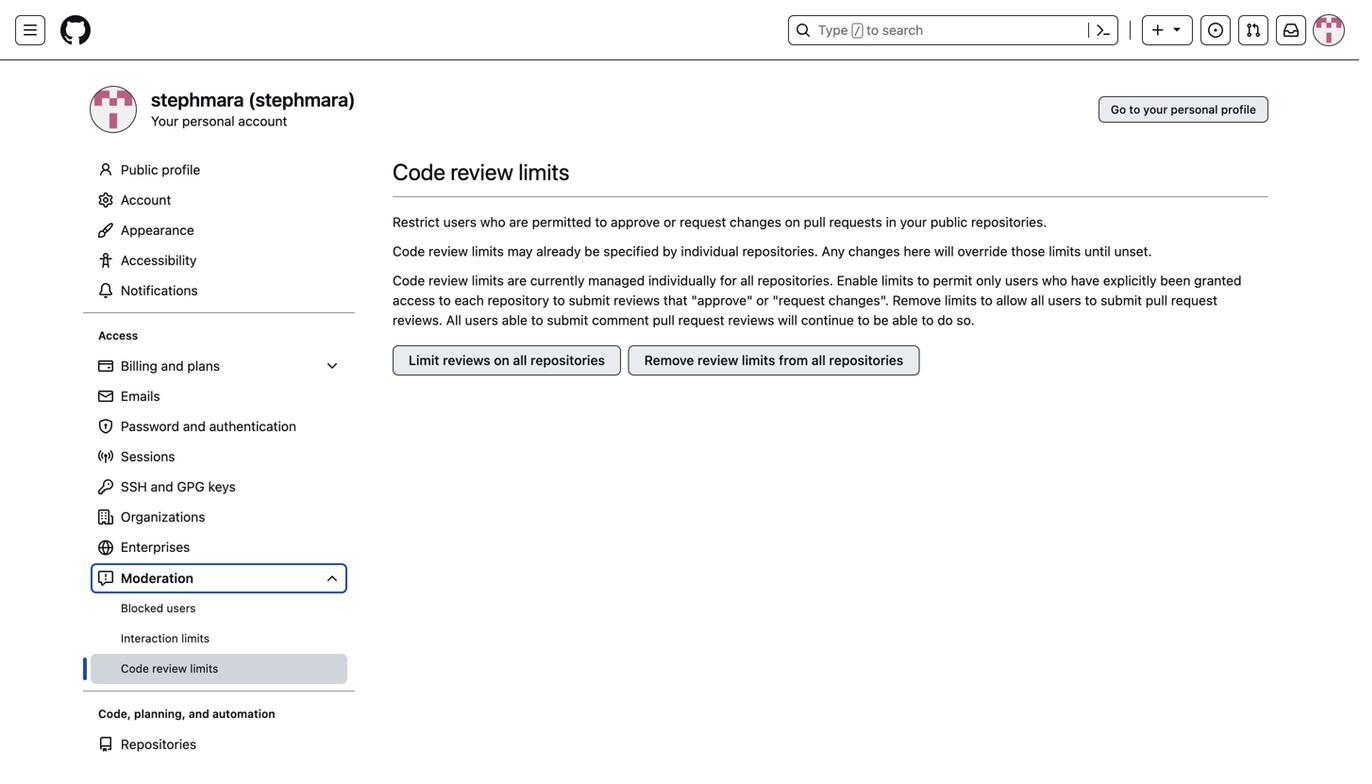 Task type: describe. For each thing, give the bounding box(es) containing it.
already
[[537, 244, 581, 259]]

0 horizontal spatial or
[[664, 214, 677, 230]]

homepage image
[[60, 15, 91, 45]]

all right 'allow'
[[1031, 293, 1045, 308]]

authentication
[[209, 419, 297, 434]]

keys
[[208, 479, 236, 495]]

changes".
[[829, 293, 889, 308]]

all right from
[[812, 353, 826, 368]]

permit
[[934, 273, 973, 289]]

2 horizontal spatial reviews
[[729, 313, 775, 328]]

all down repository
[[513, 353, 527, 368]]

sessions
[[121, 449, 175, 465]]

account link
[[91, 185, 348, 215]]

repo image
[[98, 738, 113, 753]]

remove review limits from all repositories button
[[629, 346, 920, 376]]

and for authentication
[[183, 419, 206, 434]]

only
[[977, 273, 1002, 289]]

each
[[455, 293, 484, 308]]

moderation list
[[91, 594, 348, 685]]

0 horizontal spatial your
[[901, 214, 927, 230]]

code down restrict
[[393, 244, 425, 259]]

and for plans
[[161, 358, 184, 374]]

do
[[938, 313, 954, 328]]

to down repository
[[531, 313, 544, 328]]

users down each at the left top
[[465, 313, 498, 328]]

interaction limits
[[121, 632, 210, 645]]

unset.
[[1115, 244, 1153, 259]]

notifications link
[[91, 276, 348, 306]]

emails link
[[91, 382, 348, 412]]

0 horizontal spatial be
[[585, 244, 600, 259]]

review for may
[[429, 244, 468, 259]]

(stephmara)
[[248, 88, 356, 110]]

access
[[98, 329, 138, 342]]

notifications
[[121, 283, 198, 298]]

code inside code review limits are currently managed individually for all repositories. enable limits to permit only             users who have explicitly been granted access to each repository to submit reviews that "approve" or             "request changes". remove limits to allow all users to submit pull request reviews. all users able to submit             comment pull request reviews will continue to be able to do so.
[[393, 273, 425, 289]]

repositories
[[121, 737, 197, 753]]

sessions link
[[91, 442, 348, 472]]

users up 'allow'
[[1006, 273, 1039, 289]]

reviews.
[[393, 313, 443, 328]]

until
[[1085, 244, 1111, 259]]

limits inside interaction limits link
[[181, 632, 210, 645]]

chevron down image
[[325, 571, 340, 586]]

reviews inside button
[[443, 353, 491, 368]]

0 horizontal spatial who
[[480, 214, 506, 230]]

accessibility link
[[91, 246, 348, 276]]

2 repositories from the left
[[830, 353, 904, 368]]

code review limits are currently managed individually for all repositories. enable limits to permit only             users who have explicitly been granted access to each repository to submit reviews that "approve" or             "request changes". remove limits to allow all users to submit pull request reviews. all users able to submit             comment pull request reviews will continue to be able to do so.
[[393, 273, 1242, 328]]

all right for
[[741, 273, 754, 289]]

managed
[[589, 273, 645, 289]]

will inside code review limits are currently managed individually for all repositories. enable limits to permit only             users who have explicitly been granted access to each repository to submit reviews that "approve" or             "request changes". remove limits to allow all users to submit pull request reviews. all users able to submit             comment pull request reviews will continue to be able to do so.
[[778, 313, 798, 328]]

blocked
[[121, 602, 164, 615]]

code,
[[98, 708, 131, 721]]

type
[[819, 22, 849, 38]]

search
[[883, 22, 924, 38]]

remove inside button
[[645, 353, 694, 368]]

"request
[[773, 293, 825, 308]]

enable
[[837, 273, 878, 289]]

1 repositories from the left
[[531, 353, 605, 368]]

limits inside code review limits link
[[190, 662, 218, 676]]

restrict users who are permitted to approve or request changes on pull requests in your public repositories.
[[393, 214, 1048, 230]]

0 vertical spatial your
[[1144, 103, 1168, 116]]

review inside moderation list
[[152, 662, 187, 676]]

billing
[[121, 358, 158, 374]]

from
[[779, 353, 809, 368]]

allow
[[997, 293, 1028, 308]]

users right restrict
[[444, 214, 477, 230]]

1 horizontal spatial on
[[785, 214, 801, 230]]

requests
[[830, 214, 883, 230]]

gear image
[[98, 193, 113, 208]]

limits up 'so.' at the right of page
[[945, 293, 977, 308]]

password and authentication link
[[91, 412, 348, 442]]

individually
[[649, 273, 717, 289]]

2 vertical spatial request
[[679, 313, 725, 328]]

limit reviews on all repositories button
[[393, 346, 621, 376]]

mail image
[[98, 389, 113, 404]]

and up repositories link
[[189, 708, 209, 721]]

git pull request image
[[1247, 23, 1262, 38]]

organization image
[[98, 510, 113, 525]]

limits up permitted
[[519, 159, 570, 185]]

accessibility image
[[98, 253, 113, 268]]

1 vertical spatial request
[[1172, 293, 1218, 308]]

organizations link
[[91, 502, 348, 533]]

appearance
[[121, 222, 194, 238]]

"approve"
[[692, 293, 753, 308]]

code inside moderation list
[[121, 662, 149, 676]]

go to your personal profile
[[1111, 103, 1257, 116]]

organizations
[[121, 509, 205, 525]]

triangle down image
[[1170, 21, 1185, 36]]

override
[[958, 244, 1008, 259]]

or inside code review limits are currently managed individually for all repositories. enable limits to permit only             users who have explicitly been granted access to each repository to submit reviews that "approve" or             "request changes". remove limits to allow all users to submit pull request reviews. all users able to submit             comment pull request reviews will continue to be able to do so.
[[757, 293, 769, 308]]

broadcast image
[[98, 450, 113, 465]]

remove inside code review limits are currently managed individually for all repositories. enable limits to permit only             users who have explicitly been granted access to each repository to submit reviews that "approve" or             "request changes". remove limits to allow all users to submit pull request reviews. all users able to submit             comment pull request reviews will continue to be able to do so.
[[893, 293, 942, 308]]

2 able from the left
[[893, 313, 918, 328]]

to right /
[[867, 22, 879, 38]]

personal for (stephmara)
[[182, 113, 235, 129]]

0 vertical spatial pull
[[804, 214, 826, 230]]

limit reviews on all repositories
[[409, 353, 605, 368]]

go
[[1111, 103, 1127, 116]]

emails
[[121, 389, 160, 404]]

here
[[904, 244, 931, 259]]

repositories. for changes
[[743, 244, 819, 259]]

may
[[508, 244, 533, 259]]

permitted
[[532, 214, 592, 230]]

to down 'only' at the top of page
[[981, 293, 993, 308]]

0 vertical spatial request
[[680, 214, 727, 230]]

stephmara
[[151, 88, 244, 110]]

code review limits link
[[91, 654, 348, 685]]

code review limits may already be specified by individual repositories. any changes here will override those         limits until unset.
[[393, 244, 1153, 259]]

automation
[[212, 708, 275, 721]]

gpg
[[177, 479, 205, 495]]

billing and plans button
[[91, 351, 348, 382]]

continue
[[802, 313, 854, 328]]

appearance link
[[91, 215, 348, 246]]

/
[[854, 25, 861, 38]]

blocked users link
[[91, 594, 348, 624]]

to left permit
[[918, 273, 930, 289]]

moderation button
[[91, 564, 348, 594]]

approve
[[611, 214, 660, 230]]

by
[[663, 244, 678, 259]]

individual
[[681, 244, 739, 259]]

submit down "explicitly"
[[1101, 293, 1143, 308]]

type / to search
[[819, 22, 924, 38]]

code, planning, and automation
[[98, 708, 275, 721]]

public
[[931, 214, 968, 230]]



Task type: locate. For each thing, give the bounding box(es) containing it.
0 horizontal spatial pull
[[653, 313, 675, 328]]

changes up code review limits may already be specified by individual repositories. any changes here will override those         limits until unset. on the top of the page
[[730, 214, 782, 230]]

have
[[1072, 273, 1100, 289]]

account
[[121, 192, 171, 208]]

review down "approve"
[[698, 353, 739, 368]]

or up by
[[664, 214, 677, 230]]

be right already
[[585, 244, 600, 259]]

issue opened image
[[1209, 23, 1224, 38]]

will right the "here"
[[935, 244, 955, 259]]

public
[[121, 162, 158, 178]]

1 horizontal spatial who
[[1043, 273, 1068, 289]]

will
[[935, 244, 955, 259], [778, 313, 798, 328]]

your right in
[[901, 214, 927, 230]]

repositories down comment
[[531, 353, 605, 368]]

1 vertical spatial on
[[494, 353, 510, 368]]

stephmara (stephmara) your personal account
[[151, 88, 356, 129]]

those
[[1012, 244, 1046, 259]]

who inside code review limits are currently managed individually for all repositories. enable limits to permit only             users who have explicitly been granted access to each repository to submit reviews that "approve" or             "request changes". remove limits to allow all users to submit pull request reviews. all users able to submit             comment pull request reviews will continue to be able to do so.
[[1043, 273, 1068, 289]]

that
[[664, 293, 688, 308]]

command palette image
[[1096, 23, 1112, 38]]

and left plans
[[161, 358, 184, 374]]

and down emails 'link'
[[183, 419, 206, 434]]

limits left may
[[472, 244, 504, 259]]

enterprises
[[121, 540, 190, 555]]

who
[[480, 214, 506, 230], [1043, 273, 1068, 289]]

request down "approve"
[[679, 313, 725, 328]]

1 horizontal spatial able
[[893, 313, 918, 328]]

1 horizontal spatial or
[[757, 293, 769, 308]]

pull
[[804, 214, 826, 230], [1146, 293, 1168, 308], [653, 313, 675, 328]]

limit
[[409, 353, 440, 368]]

be inside code review limits are currently managed individually for all repositories. enable limits to permit only             users who have explicitly been granted access to each repository to submit reviews that "approve" or             "request changes". remove limits to allow all users to submit pull request reviews. all users able to submit             comment pull request reviews will continue to be able to do so.
[[874, 313, 889, 328]]

review
[[451, 159, 514, 185], [429, 244, 468, 259], [429, 273, 468, 289], [698, 353, 739, 368], [152, 662, 187, 676]]

review up may
[[451, 159, 514, 185]]

review down interaction limits
[[152, 662, 187, 676]]

personal right go
[[1171, 103, 1219, 116]]

limits down blocked users link
[[181, 632, 210, 645]]

planning,
[[134, 708, 186, 721]]

specified
[[604, 244, 659, 259]]

shield lock image
[[98, 419, 113, 434]]

code review limits inside code review limits link
[[121, 662, 218, 676]]

are for code review limits
[[509, 214, 529, 230]]

reviews up comment
[[614, 293, 660, 308]]

0 horizontal spatial able
[[502, 313, 528, 328]]

interaction
[[121, 632, 178, 645]]

0 vertical spatial repositories.
[[972, 214, 1048, 230]]

enterprises link
[[91, 533, 348, 564]]

repositories. inside code review limits are currently managed individually for all repositories. enable limits to permit only             users who have explicitly been granted access to each repository to submit reviews that "approve" or             "request changes". remove limits to allow all users to submit pull request reviews. all users able to submit             comment pull request reviews will continue to be able to do so.
[[758, 273, 834, 289]]

ssh
[[121, 479, 147, 495]]

personal
[[1171, 103, 1219, 116], [182, 113, 235, 129]]

review for from
[[698, 353, 739, 368]]

or left "request on the top
[[757, 293, 769, 308]]

billing and plans
[[121, 358, 220, 374]]

accessibility
[[121, 253, 197, 268]]

and for gpg
[[151, 479, 173, 495]]

for
[[720, 273, 737, 289]]

repositories
[[531, 353, 605, 368], [830, 353, 904, 368]]

users up interaction limits
[[167, 602, 196, 615]]

1 vertical spatial remove
[[645, 353, 694, 368]]

0 horizontal spatial repositories
[[531, 353, 605, 368]]

review for are
[[429, 273, 468, 289]]

1 horizontal spatial profile
[[1222, 103, 1257, 116]]

2 vertical spatial reviews
[[443, 353, 491, 368]]

limits up each at the left top
[[472, 273, 504, 289]]

repositories.
[[972, 214, 1048, 230], [743, 244, 819, 259], [758, 273, 834, 289]]

repositories link
[[91, 730, 348, 760]]

1 vertical spatial pull
[[1146, 293, 1168, 308]]

account
[[238, 113, 287, 129]]

be down changes".
[[874, 313, 889, 328]]

changes up enable
[[849, 244, 901, 259]]

review inside code review limits are currently managed individually for all repositories. enable limits to permit only             users who have explicitly been granted access to each repository to submit reviews that "approve" or             "request changes". remove limits to allow all users to submit pull request reviews. all users able to submit             comment pull request reviews will continue to be able to do so.
[[429, 273, 468, 289]]

are up repository
[[508, 273, 527, 289]]

access list
[[91, 351, 348, 685]]

0 vertical spatial changes
[[730, 214, 782, 230]]

1 vertical spatial be
[[874, 313, 889, 328]]

reviews down "approve"
[[729, 313, 775, 328]]

who left have
[[1043, 273, 1068, 289]]

been
[[1161, 273, 1191, 289]]

notifications image
[[1284, 23, 1299, 38]]

0 vertical spatial reviews
[[614, 293, 660, 308]]

currently
[[531, 273, 585, 289]]

0 vertical spatial on
[[785, 214, 801, 230]]

personal inside the go to your personal profile link
[[1171, 103, 1219, 116]]

to down have
[[1085, 293, 1098, 308]]

password
[[121, 419, 179, 434]]

and right ssh on the left of page
[[151, 479, 173, 495]]

1 vertical spatial your
[[901, 214, 927, 230]]

code review limits down interaction limits
[[121, 662, 218, 676]]

or
[[664, 214, 677, 230], [757, 293, 769, 308]]

request down been
[[1172, 293, 1218, 308]]

and inside ssh and gpg keys link
[[151, 479, 173, 495]]

remove down that
[[645, 353, 694, 368]]

pull down been
[[1146, 293, 1168, 308]]

pull down that
[[653, 313, 675, 328]]

0 vertical spatial are
[[509, 214, 529, 230]]

0 vertical spatial remove
[[893, 293, 942, 308]]

moderation
[[121, 571, 194, 586]]

are for code review limits may already be specified by individual repositories. any changes here will override those         limits until unset.
[[508, 273, 527, 289]]

users
[[444, 214, 477, 230], [1006, 273, 1039, 289], [1049, 293, 1082, 308], [465, 313, 498, 328], [167, 602, 196, 615]]

bell image
[[98, 283, 113, 298]]

1 vertical spatial who
[[1043, 273, 1068, 289]]

comment
[[592, 313, 650, 328]]

1 horizontal spatial your
[[1144, 103, 1168, 116]]

code
[[393, 159, 446, 185], [393, 244, 425, 259], [393, 273, 425, 289], [121, 662, 149, 676]]

code review limits
[[393, 159, 570, 185], [121, 662, 218, 676]]

review up each at the left top
[[429, 273, 468, 289]]

to right go
[[1130, 103, 1141, 116]]

1 horizontal spatial be
[[874, 313, 889, 328]]

1 horizontal spatial changes
[[849, 244, 901, 259]]

report image
[[98, 571, 113, 586]]

person image
[[98, 162, 113, 178]]

0 horizontal spatial personal
[[182, 113, 235, 129]]

be
[[585, 244, 600, 259], [874, 313, 889, 328]]

plans
[[187, 358, 220, 374]]

limits down the "here"
[[882, 273, 914, 289]]

key image
[[98, 480, 113, 495]]

request
[[680, 214, 727, 230], [1172, 293, 1218, 308], [679, 313, 725, 328]]

0 horizontal spatial will
[[778, 313, 798, 328]]

globe image
[[98, 541, 113, 556]]

1 horizontal spatial code review limits
[[393, 159, 570, 185]]

go to your personal profile link
[[1099, 96, 1269, 123]]

who left permitted
[[480, 214, 506, 230]]

to down changes".
[[858, 313, 870, 328]]

personal down stephmara
[[182, 113, 235, 129]]

review inside button
[[698, 353, 739, 368]]

your
[[1144, 103, 1168, 116], [901, 214, 927, 230]]

0 horizontal spatial profile
[[162, 162, 201, 178]]

public profile
[[121, 162, 201, 178]]

reviews down the all
[[443, 353, 491, 368]]

on down repository
[[494, 353, 510, 368]]

ssh and gpg keys
[[121, 479, 236, 495]]

to down currently
[[553, 293, 565, 308]]

granted
[[1195, 273, 1242, 289]]

are inside code review limits are currently managed individually for all repositories. enable limits to permit only             users who have explicitly been granted access to each repository to submit reviews that "approve" or             "request changes". remove limits to allow all users to submit pull request reviews. all users able to submit             comment pull request reviews will continue to be able to do so.
[[508, 273, 527, 289]]

repositories down continue
[[830, 353, 904, 368]]

submit down managed at the left of page
[[569, 293, 610, 308]]

code up the access on the left top of the page
[[393, 273, 425, 289]]

and inside password and authentication "link"
[[183, 419, 206, 434]]

interaction limits link
[[91, 624, 348, 654]]

2 horizontal spatial pull
[[1146, 293, 1168, 308]]

plus image
[[1151, 23, 1166, 38]]

0 vertical spatial profile
[[1222, 103, 1257, 116]]

are
[[509, 214, 529, 230], [508, 273, 527, 289]]

1 vertical spatial reviews
[[729, 313, 775, 328]]

1 vertical spatial profile
[[162, 162, 201, 178]]

in
[[886, 214, 897, 230]]

1 horizontal spatial personal
[[1171, 103, 1219, 116]]

able left do at the top of the page
[[893, 313, 918, 328]]

1 vertical spatial changes
[[849, 244, 901, 259]]

0 horizontal spatial on
[[494, 353, 510, 368]]

able
[[502, 313, 528, 328], [893, 313, 918, 328]]

on up code review limits may already be specified by individual repositories. any changes here will override those         limits until unset. on the top of the page
[[785, 214, 801, 230]]

1 able from the left
[[502, 313, 528, 328]]

users down have
[[1049, 293, 1082, 308]]

1 vertical spatial code review limits
[[121, 662, 218, 676]]

will down "request on the top
[[778, 313, 798, 328]]

submit down currently
[[547, 313, 589, 328]]

access
[[393, 293, 435, 308]]

0 vertical spatial will
[[935, 244, 955, 259]]

0 horizontal spatial code review limits
[[121, 662, 218, 676]]

limits down interaction limits link
[[190, 662, 218, 676]]

1 vertical spatial will
[[778, 313, 798, 328]]

code review limits up restrict
[[393, 159, 570, 185]]

1 vertical spatial repositories.
[[743, 244, 819, 259]]

0 vertical spatial who
[[480, 214, 506, 230]]

review down restrict
[[429, 244, 468, 259]]

to up the all
[[439, 293, 451, 308]]

all
[[446, 313, 462, 328]]

2 vertical spatial pull
[[653, 313, 675, 328]]

users inside blocked users link
[[167, 602, 196, 615]]

profile
[[1222, 103, 1257, 116], [162, 162, 201, 178]]

code down interaction
[[121, 662, 149, 676]]

personal for to
[[1171, 103, 1219, 116]]

to left do at the top of the page
[[922, 313, 934, 328]]

1 horizontal spatial pull
[[804, 214, 826, 230]]

any
[[822, 244, 845, 259]]

paintbrush image
[[98, 223, 113, 238]]

ssh and gpg keys link
[[91, 472, 348, 502]]

2 vertical spatial repositories.
[[758, 273, 834, 289]]

1 vertical spatial are
[[508, 273, 527, 289]]

0 horizontal spatial remove
[[645, 353, 694, 368]]

0 horizontal spatial reviews
[[443, 353, 491, 368]]

request up individual
[[680, 214, 727, 230]]

remove
[[893, 293, 942, 308], [645, 353, 694, 368]]

remove review limits from all repositories
[[645, 353, 904, 368]]

repositories. for limits
[[758, 273, 834, 289]]

limits left until
[[1049, 244, 1082, 259]]

profile down the git pull request image
[[1222, 103, 1257, 116]]

limits left from
[[742, 353, 776, 368]]

1 horizontal spatial repositories
[[830, 353, 904, 368]]

restrict
[[393, 214, 440, 230]]

1 horizontal spatial remove
[[893, 293, 942, 308]]

pull up any
[[804, 214, 826, 230]]

limits inside remove review limits from all repositories button
[[742, 353, 776, 368]]

remove up do at the top of the page
[[893, 293, 942, 308]]

personal inside stephmara (stephmara) your personal account
[[182, 113, 235, 129]]

1 horizontal spatial reviews
[[614, 293, 660, 308]]

to left approve
[[595, 214, 608, 230]]

code up restrict
[[393, 159, 446, 185]]

and inside the billing and plans dropdown button
[[161, 358, 184, 374]]

0 horizontal spatial changes
[[730, 214, 782, 230]]

password and authentication
[[121, 419, 297, 434]]

1 vertical spatial or
[[757, 293, 769, 308]]

repository
[[488, 293, 550, 308]]

public profile link
[[91, 155, 348, 185]]

your right go
[[1144, 103, 1168, 116]]

so.
[[957, 313, 975, 328]]

on inside button
[[494, 353, 510, 368]]

@stephmara image
[[91, 87, 136, 132]]

are up may
[[509, 214, 529, 230]]

0 vertical spatial be
[[585, 244, 600, 259]]

1 horizontal spatial will
[[935, 244, 955, 259]]

limits
[[519, 159, 570, 185], [472, 244, 504, 259], [1049, 244, 1082, 259], [472, 273, 504, 289], [882, 273, 914, 289], [945, 293, 977, 308], [742, 353, 776, 368], [181, 632, 210, 645], [190, 662, 218, 676]]

0 vertical spatial code review limits
[[393, 159, 570, 185]]

0 vertical spatial or
[[664, 214, 677, 230]]

profile right 'public'
[[162, 162, 201, 178]]

able down repository
[[502, 313, 528, 328]]



Task type: vqa. For each thing, say whether or not it's contained in the screenshot.
0 Open link
no



